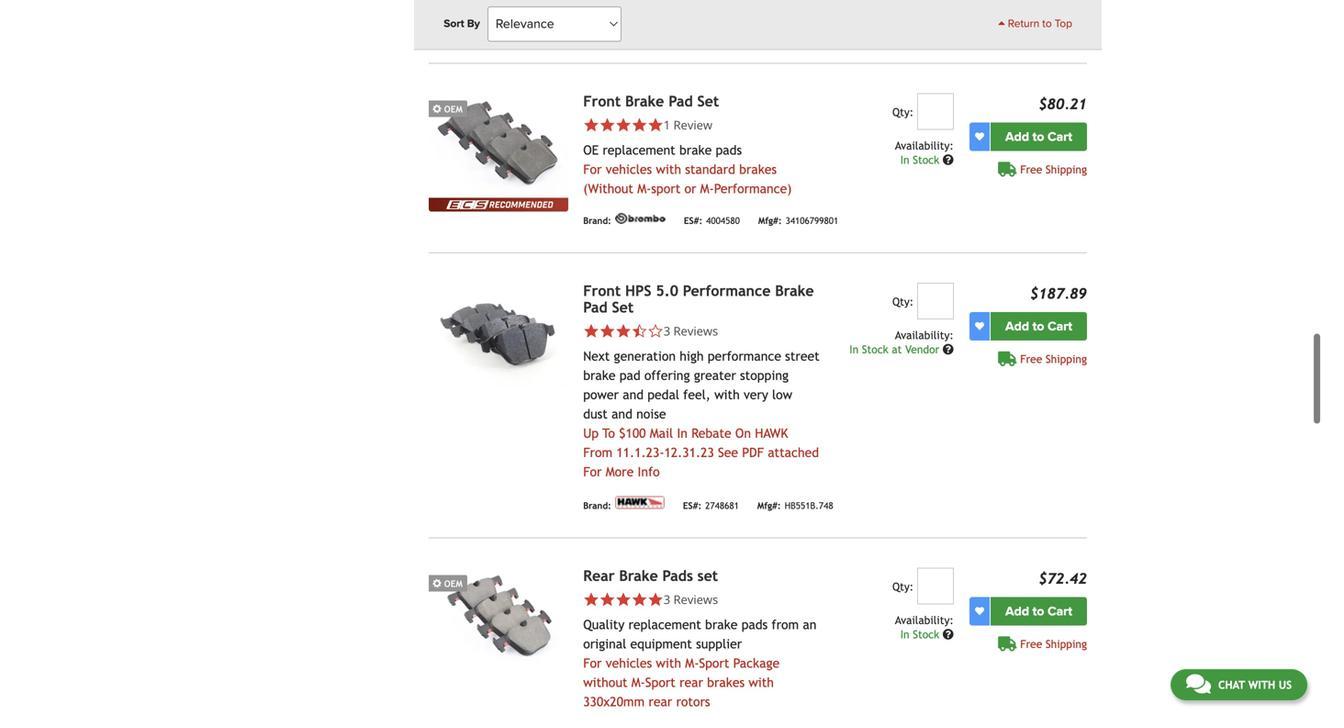 Task type: describe. For each thing, give the bounding box(es) containing it.
mfg#: for front brake pad set
[[759, 215, 782, 226]]

next generation high performance street brake pad offering greater stopping power and pedal feel, with very low dust and noise up to $100 mail in rebate on hawk from 11.1.23-12.31.23 see pdf attached for more info
[[583, 349, 820, 479]]

add for $72.42
[[1006, 604, 1030, 619]]

mfg#: 34106799801
[[759, 215, 839, 226]]

0 vertical spatial and
[[623, 387, 644, 402]]

star image down rear
[[583, 592, 599, 608]]

12.31.23
[[664, 445, 714, 460]]

brembo - corporate logo image
[[615, 213, 666, 224]]

front for front brake pad set
[[583, 93, 621, 110]]

oe
[[583, 143, 599, 157]]

1 reviews from the top
[[674, 323, 718, 339]]

from
[[583, 445, 613, 460]]

brake for rear brake pads set
[[705, 617, 738, 632]]

free for $187.89
[[1021, 352, 1043, 365]]

in for question circle image related to in stock at vendor
[[850, 343, 859, 356]]

to for $187.89
[[1033, 318, 1045, 334]]

1 3 reviews from the top
[[664, 323, 718, 339]]

star image down rear brake pads set
[[648, 592, 664, 608]]

5.0
[[656, 282, 679, 299]]

0 vertical spatial set
[[698, 93, 719, 110]]

to for $72.42
[[1033, 604, 1045, 619]]

caret up image
[[999, 17, 1005, 28]]

330x20mm
[[583, 695, 645, 709]]

shipping for $80.21
[[1046, 163, 1087, 176]]

supplier
[[696, 637, 742, 651]]

add to wish list image
[[975, 132, 985, 141]]

with down equipment
[[656, 656, 682, 671]]

0 vertical spatial rear
[[680, 675, 703, 690]]

qty: for $80.21
[[893, 105, 914, 118]]

comments image
[[1187, 673, 1211, 695]]

noise
[[637, 407, 666, 421]]

2 1 review link from the left
[[664, 116, 713, 133]]

review
[[674, 116, 713, 133]]

street
[[785, 349, 820, 363]]

by
[[467, 17, 480, 30]]

with inside next generation high performance street brake pad offering greater stopping power and pedal feel, with very low dust and noise up to $100 mail in rebate on hawk from 11.1.23-12.31.23 see pdf attached for more info
[[715, 387, 740, 402]]

to left top
[[1043, 17, 1052, 30]]

hawk - corporate logo image
[[615, 496, 665, 509]]

es#: for set
[[684, 215, 703, 226]]

or
[[685, 181, 697, 196]]

pads for rear brake pads set
[[742, 617, 768, 632]]

greater
[[694, 368, 736, 383]]

add to cart button for $187.89
[[991, 312, 1087, 341]]

$187.89
[[1030, 285, 1087, 302]]

up
[[583, 426, 599, 441]]

stopping
[[740, 368, 789, 383]]

add to wish list image for $187.89
[[975, 322, 985, 331]]

stock for $80.21
[[913, 153, 940, 166]]

2748681
[[706, 501, 739, 511]]

add to cart for $80.21
[[1006, 129, 1073, 144]]

top
[[1055, 17, 1073, 30]]

standard
[[685, 162, 736, 177]]

see
[[718, 445, 738, 460]]

4004580
[[706, 215, 740, 226]]

3 qty: from the top
[[893, 580, 914, 593]]

m- right or
[[700, 181, 714, 196]]

us
[[1279, 679, 1292, 692]]

equipment
[[631, 637, 692, 651]]

low
[[772, 387, 793, 402]]

to for $80.21
[[1033, 129, 1045, 144]]

add for $187.89
[[1006, 318, 1030, 334]]

in stock for question circle icon
[[901, 153, 943, 166]]

brake for set
[[626, 93, 664, 110]]

es#4004580 - 34106799801 - front brake pad set - oe replacement brake pads - brembo - bmw image
[[429, 93, 569, 198]]

oe replacement brake pads for vehicles with standard brakes (without m-sport or m-performance)
[[583, 143, 792, 196]]

brakes inside 'quality replacement brake pads from an original equipment supplier for vehicles with m-sport package without m-sport rear brakes with 330x20mm rear rotors'
[[707, 675, 745, 690]]

star image down front brake pad set link
[[648, 117, 664, 133]]

to
[[603, 426, 615, 441]]

power
[[583, 387, 619, 402]]

star image up the quality on the bottom of page
[[616, 592, 632, 608]]

from
[[772, 617, 799, 632]]

$80.21
[[1039, 95, 1087, 112]]

free for $72.42
[[1021, 638, 1043, 651]]

pad inside front hps 5.0 performance brake pad set
[[583, 299, 608, 316]]

replacement for pads
[[629, 617, 702, 632]]

empty star image
[[648, 323, 664, 339]]

in for question circle icon
[[901, 153, 910, 166]]

very
[[744, 387, 769, 402]]

2 3 from the top
[[664, 591, 671, 608]]

(without
[[583, 181, 634, 196]]

more
[[606, 465, 634, 479]]

availability: for $187.89
[[895, 329, 954, 341]]

at
[[892, 343, 902, 356]]

cart for $72.42
[[1048, 604, 1073, 619]]

es#: 2748681
[[683, 501, 739, 511]]

11.1.23-
[[617, 445, 664, 460]]

quality replacement brake pads from an original equipment supplier for vehicles with m-sport package without m-sport rear brakes with 330x20mm rear rotors
[[583, 617, 817, 709]]

brand: for front brake pad set
[[583, 215, 612, 226]]

front hps 5.0 performance brake pad set
[[583, 282, 814, 316]]

3 availability: from the top
[[895, 614, 954, 627]]

free shipping for $80.21
[[1021, 163, 1087, 176]]

vehicles inside the oe replacement brake pads for vehicles with standard brakes (without m-sport or m-performance)
[[606, 162, 652, 177]]

sort
[[444, 17, 464, 30]]

m- down supplier
[[685, 656, 699, 671]]

akebono - corporate logo image
[[615, 24, 675, 34]]

brand: for front hps 5.0 performance brake pad set
[[583, 501, 612, 511]]

2 reviews from the top
[[674, 591, 718, 608]]

for inside the oe replacement brake pads for vehicles with standard brakes (without m-sport or m-performance)
[[583, 162, 602, 177]]

34106799801
[[786, 215, 839, 226]]

1 horizontal spatial pad
[[669, 93, 693, 110]]

high
[[680, 349, 704, 363]]

an
[[803, 617, 817, 632]]

in stock at vendor
[[850, 343, 943, 356]]

quality
[[583, 617, 625, 632]]

performance
[[708, 349, 782, 363]]

es#: for performance
[[683, 501, 702, 511]]

1 1 review link from the left
[[583, 116, 821, 133]]



Task type: vqa. For each thing, say whether or not it's contained in the screenshot.
ES#: 2762943
no



Task type: locate. For each thing, give the bounding box(es) containing it.
2 vertical spatial free shipping
[[1021, 638, 1087, 651]]

replacement up equipment
[[629, 617, 702, 632]]

1 vertical spatial 3
[[664, 591, 671, 608]]

availability: for $80.21
[[895, 139, 954, 152]]

vehicles inside 'quality replacement brake pads from an original equipment supplier for vehicles with m-sport package without m-sport rear brakes with 330x20mm rear rotors'
[[606, 656, 652, 671]]

2 vertical spatial shipping
[[1046, 638, 1087, 651]]

0 vertical spatial cart
[[1048, 129, 1073, 144]]

es#2748681 - hb551b.748 - front hps 5.0 performance brake pad set - next generation high performance street brake pad offering greater stopping power and pedal feel, with very low dust and noise - hawk - bmw image
[[429, 283, 569, 387]]

cart for $80.21
[[1048, 129, 1073, 144]]

pads inside the oe replacement brake pads for vehicles with standard brakes (without m-sport or m-performance)
[[716, 143, 742, 157]]

original
[[583, 637, 627, 651]]

rear
[[583, 567, 615, 584]]

replacement inside 'quality replacement brake pads from an original equipment supplier for vehicles with m-sport package without m-sport rear brakes with 330x20mm rear rotors'
[[629, 617, 702, 632]]

add to cart for $72.42
[[1006, 604, 1073, 619]]

free shipping for $72.42
[[1021, 638, 1087, 651]]

2 vertical spatial free
[[1021, 638, 1043, 651]]

return to top link
[[999, 16, 1073, 32]]

cart down $80.21
[[1048, 129, 1073, 144]]

free shipping down $72.42 at the bottom right of page
[[1021, 638, 1087, 651]]

package
[[733, 656, 780, 671]]

brand: down (without
[[583, 215, 612, 226]]

offering
[[645, 368, 690, 383]]

sort by
[[444, 17, 480, 30]]

chat with us link
[[1171, 670, 1308, 701]]

vehicles up without in the left bottom of the page
[[606, 656, 652, 671]]

2 qty: from the top
[[893, 295, 914, 308]]

3 shipping from the top
[[1046, 638, 1087, 651]]

brake up 1
[[626, 93, 664, 110]]

1 vertical spatial pad
[[583, 299, 608, 316]]

1 vertical spatial free shipping
[[1021, 352, 1087, 365]]

0 vertical spatial stock
[[913, 153, 940, 166]]

mfg#:
[[759, 215, 782, 226], [758, 501, 781, 511]]

$100
[[619, 426, 646, 441]]

es#3674691 - 34206799813 - rear brake pads set - quality replacement brake pads from an original equipment supplier - brembo - bmw image
[[429, 568, 569, 673]]

0 vertical spatial availability:
[[895, 139, 954, 152]]

brake inside next generation high performance street brake pad offering greater stopping power and pedal feel, with very low dust and noise up to $100 mail in rebate on hawk from 11.1.23-12.31.23 see pdf attached for more info
[[583, 368, 616, 383]]

pad
[[620, 368, 641, 383]]

1 free from the top
[[1021, 163, 1043, 176]]

m-
[[638, 181, 651, 196], [700, 181, 714, 196], [685, 656, 699, 671], [632, 675, 646, 690]]

2 vertical spatial brake
[[705, 617, 738, 632]]

brakes
[[739, 162, 777, 177], [707, 675, 745, 690]]

add to wish list image
[[975, 322, 985, 331], [975, 607, 985, 616]]

2 cart from the top
[[1048, 318, 1073, 334]]

1 vertical spatial question circle image
[[943, 629, 954, 640]]

brakes down package
[[707, 675, 745, 690]]

1 add from the top
[[1006, 129, 1030, 144]]

free
[[1021, 163, 1043, 176], [1021, 352, 1043, 365], [1021, 638, 1043, 651]]

0 vertical spatial add to cart
[[1006, 129, 1073, 144]]

pad
[[669, 93, 693, 110], [583, 299, 608, 316]]

2 availability: from the top
[[895, 329, 954, 341]]

2 vertical spatial availability:
[[895, 614, 954, 627]]

brand:
[[583, 215, 612, 226], [583, 501, 612, 511]]

shipping for $187.89
[[1046, 352, 1087, 365]]

3 add to cart from the top
[[1006, 604, 1073, 619]]

free down $72.42 at the bottom right of page
[[1021, 638, 1043, 651]]

pads up 'standard'
[[716, 143, 742, 157]]

add to cart button down $72.42 at the bottom right of page
[[991, 597, 1087, 626]]

1 front from the top
[[583, 93, 621, 110]]

qty:
[[893, 105, 914, 118], [893, 295, 914, 308], [893, 580, 914, 593]]

3 down pads
[[664, 591, 671, 608]]

1 vertical spatial qty:
[[893, 295, 914, 308]]

pad left hps
[[583, 299, 608, 316]]

1 vertical spatial add to cart button
[[991, 312, 1087, 341]]

vehicles
[[606, 162, 652, 177], [606, 656, 652, 671]]

1 vertical spatial availability:
[[895, 329, 954, 341]]

add to cart button for $72.42
[[991, 597, 1087, 626]]

return
[[1008, 17, 1040, 30]]

without
[[583, 675, 628, 690]]

free shipping for $187.89
[[1021, 352, 1087, 365]]

3 add to cart button from the top
[[991, 597, 1087, 626]]

with left the us
[[1249, 679, 1276, 692]]

0 horizontal spatial set
[[612, 299, 634, 316]]

2 vertical spatial brake
[[619, 567, 658, 584]]

with down package
[[749, 675, 774, 690]]

hps
[[626, 282, 652, 299]]

2 in stock from the top
[[901, 628, 943, 641]]

1 vertical spatial reviews
[[674, 591, 718, 608]]

1 review
[[664, 116, 713, 133]]

1 in stock from the top
[[901, 153, 943, 166]]

performance
[[683, 282, 771, 299]]

0 vertical spatial add to cart button
[[991, 122, 1087, 151]]

1 horizontal spatial rear
[[680, 675, 703, 690]]

2 vertical spatial add to cart button
[[991, 597, 1087, 626]]

None number field
[[917, 93, 954, 130], [917, 283, 954, 319], [917, 568, 954, 605], [917, 93, 954, 130], [917, 283, 954, 319], [917, 568, 954, 605]]

0 vertical spatial brake
[[680, 143, 712, 157]]

free shipping down "$187.89"
[[1021, 352, 1087, 365]]

star image down front brake pad set
[[632, 117, 648, 133]]

free shipping
[[1021, 163, 1087, 176], [1021, 352, 1087, 365], [1021, 638, 1087, 651]]

set up the review
[[698, 93, 719, 110]]

3 free shipping from the top
[[1021, 638, 1087, 651]]

1 availability: from the top
[[895, 139, 954, 152]]

mfg#: for front hps 5.0 performance brake pad set
[[758, 501, 781, 511]]

2 front from the top
[[583, 282, 621, 299]]

brake inside the oe replacement brake pads for vehicles with standard brakes (without m-sport or m-performance)
[[680, 143, 712, 157]]

1 vertical spatial sport
[[645, 675, 676, 690]]

sport
[[651, 181, 681, 196]]

0 vertical spatial 3
[[664, 323, 671, 339]]

for down oe
[[583, 162, 602, 177]]

0 vertical spatial reviews
[[674, 323, 718, 339]]

es#: left the 2748681
[[683, 501, 702, 511]]

shipping for $72.42
[[1046, 638, 1087, 651]]

set
[[698, 93, 719, 110], [612, 299, 634, 316]]

to down "$187.89"
[[1033, 318, 1045, 334]]

sport
[[699, 656, 730, 671], [645, 675, 676, 690]]

0 vertical spatial front
[[583, 93, 621, 110]]

0 vertical spatial qty:
[[893, 105, 914, 118]]

reviews up high at right
[[674, 323, 718, 339]]

mfg#: left hb551b.748
[[758, 501, 781, 511]]

cart for $187.89
[[1048, 318, 1073, 334]]

es#: 4004580
[[684, 215, 740, 226]]

free for $80.21
[[1021, 163, 1043, 176]]

add
[[1006, 129, 1030, 144], [1006, 318, 1030, 334], [1006, 604, 1030, 619]]

brake for set
[[619, 567, 658, 584]]

shipping down $80.21
[[1046, 163, 1087, 176]]

return to top
[[1005, 17, 1073, 30]]

replacement down 1
[[603, 143, 676, 157]]

replacement
[[603, 143, 676, 157], [629, 617, 702, 632]]

1 vertical spatial shipping
[[1046, 352, 1087, 365]]

and down the pad on the bottom
[[623, 387, 644, 402]]

2 question circle image from the top
[[943, 629, 954, 640]]

2 free shipping from the top
[[1021, 352, 1087, 365]]

0 vertical spatial question circle image
[[943, 344, 954, 355]]

in
[[901, 153, 910, 166], [850, 343, 859, 356], [677, 426, 688, 441], [901, 628, 910, 641]]

brake inside front hps 5.0 performance brake pad set
[[775, 282, 814, 299]]

ecs tuning recommends this product. image
[[429, 198, 569, 212]]

with
[[656, 162, 682, 177], [715, 387, 740, 402], [656, 656, 682, 671], [749, 675, 774, 690], [1249, 679, 1276, 692]]

half star image
[[632, 323, 648, 339]]

add to cart for $187.89
[[1006, 318, 1073, 334]]

front for front hps 5.0 performance brake pad set
[[583, 282, 621, 299]]

1 review link down front brake pad set
[[664, 116, 713, 133]]

3 reviews link
[[583, 323, 821, 339], [664, 323, 718, 339], [583, 591, 821, 608], [664, 591, 718, 608]]

1 vertical spatial add
[[1006, 318, 1030, 334]]

to
[[1043, 17, 1052, 30], [1033, 129, 1045, 144], [1033, 318, 1045, 334], [1033, 604, 1045, 619]]

0 vertical spatial replacement
[[603, 143, 676, 157]]

in inside next generation high performance street brake pad offering greater stopping power and pedal feel, with very low dust and noise up to $100 mail in rebate on hawk from 11.1.23-12.31.23 see pdf attached for more info
[[677, 426, 688, 441]]

question circle image
[[943, 344, 954, 355], [943, 629, 954, 640]]

front brake pad set
[[583, 93, 719, 110]]

hb551b.748
[[785, 501, 834, 511]]

to down $80.21
[[1033, 129, 1045, 144]]

0 vertical spatial mfg#:
[[759, 215, 782, 226]]

1 vertical spatial add to cart
[[1006, 318, 1073, 334]]

add for $80.21
[[1006, 129, 1030, 144]]

3 reviews down pads
[[664, 591, 718, 608]]

mfg#: hb551b.748
[[758, 501, 834, 511]]

1 shipping from the top
[[1046, 163, 1087, 176]]

1 vertical spatial pads
[[742, 617, 768, 632]]

brake
[[680, 143, 712, 157], [583, 368, 616, 383], [705, 617, 738, 632]]

1 vertical spatial stock
[[862, 343, 889, 356]]

add to cart button down "$187.89"
[[991, 312, 1087, 341]]

1 add to wish list image from the top
[[975, 322, 985, 331]]

1 free shipping from the top
[[1021, 163, 1087, 176]]

1 vertical spatial add to wish list image
[[975, 607, 985, 616]]

brakes up performance) on the right top
[[739, 162, 777, 177]]

add to cart down $72.42 at the bottom right of page
[[1006, 604, 1073, 619]]

0 horizontal spatial rear
[[649, 695, 673, 709]]

0 vertical spatial free shipping
[[1021, 163, 1087, 176]]

pads left from
[[742, 617, 768, 632]]

front up oe
[[583, 93, 621, 110]]

and up $100
[[612, 407, 633, 421]]

rear brake pads set
[[583, 567, 718, 584]]

m- up brembo - corporate logo
[[638, 181, 651, 196]]

brake up the street
[[775, 282, 814, 299]]

for inside 'quality replacement brake pads from an original equipment supplier for vehicles with m-sport package without m-sport rear brakes with 330x20mm rear rotors'
[[583, 656, 602, 671]]

shipping down $72.42 at the bottom right of page
[[1046, 638, 1087, 651]]

vendor
[[906, 343, 940, 356]]

front left hps
[[583, 282, 621, 299]]

1 vertical spatial rear
[[649, 695, 673, 709]]

2 for from the top
[[583, 465, 602, 479]]

pedal
[[648, 387, 680, 402]]

brake for front brake pad set
[[680, 143, 712, 157]]

brake left pads
[[619, 567, 658, 584]]

with inside the oe replacement brake pads for vehicles with standard brakes (without m-sport or m-performance)
[[656, 162, 682, 177]]

2 vertical spatial cart
[[1048, 604, 1073, 619]]

0 vertical spatial brake
[[626, 93, 664, 110]]

performance)
[[714, 181, 792, 196]]

1 vertical spatial replacement
[[629, 617, 702, 632]]

3 reviews
[[664, 323, 718, 339], [664, 591, 718, 608]]

add to cart
[[1006, 129, 1073, 144], [1006, 318, 1073, 334], [1006, 604, 1073, 619]]

attached
[[768, 445, 819, 460]]

3 reviews up high at right
[[664, 323, 718, 339]]

shipping
[[1046, 163, 1087, 176], [1046, 352, 1087, 365], [1046, 638, 1087, 651]]

1 vertical spatial cart
[[1048, 318, 1073, 334]]

add to cart button for $80.21
[[991, 122, 1087, 151]]

pad up 1 review
[[669, 93, 693, 110]]

3
[[664, 323, 671, 339], [664, 591, 671, 608]]

star image
[[583, 117, 599, 133], [632, 117, 648, 133], [648, 117, 664, 133], [599, 323, 616, 339], [583, 592, 599, 608], [616, 592, 632, 608], [632, 592, 648, 608], [648, 592, 664, 608]]

1 3 from the top
[[664, 323, 671, 339]]

0 vertical spatial pad
[[669, 93, 693, 110]]

2 add from the top
[[1006, 318, 1030, 334]]

1 vertical spatial in stock
[[901, 628, 943, 641]]

0 vertical spatial for
[[583, 162, 602, 177]]

2 free from the top
[[1021, 352, 1043, 365]]

1 vertical spatial es#:
[[683, 501, 702, 511]]

1 cart from the top
[[1048, 129, 1073, 144]]

stock for $187.89
[[862, 343, 889, 356]]

vehicles up (without
[[606, 162, 652, 177]]

cart down "$187.89"
[[1048, 318, 1073, 334]]

front hps 5.0 performance brake pad set link
[[583, 282, 814, 316]]

add to cart down $80.21
[[1006, 129, 1073, 144]]

3 add from the top
[[1006, 604, 1030, 619]]

2 vertical spatial qty:
[[893, 580, 914, 593]]

1 horizontal spatial sport
[[699, 656, 730, 671]]

info
[[638, 465, 660, 479]]

hawk
[[755, 426, 788, 441]]

0 vertical spatial in stock
[[901, 153, 943, 166]]

1 question circle image from the top
[[943, 344, 954, 355]]

for down original
[[583, 656, 602, 671]]

0 vertical spatial free
[[1021, 163, 1043, 176]]

set
[[698, 567, 718, 584]]

brake inside 'quality replacement brake pads from an original equipment supplier for vehicles with m-sport package without m-sport rear brakes with 330x20mm rear rotors'
[[705, 617, 738, 632]]

1 vertical spatial brand:
[[583, 501, 612, 511]]

3 right half star icon
[[664, 323, 671, 339]]

shipping down "$187.89"
[[1046, 352, 1087, 365]]

2 3 reviews from the top
[[664, 591, 718, 608]]

1 brand: from the top
[[583, 215, 612, 226]]

in stock for question circle image associated with in stock
[[901, 628, 943, 641]]

1 for from the top
[[583, 162, 602, 177]]

rebate
[[692, 426, 732, 441]]

replacement for pad
[[603, 143, 676, 157]]

2 vertical spatial add
[[1006, 604, 1030, 619]]

2 vertical spatial stock
[[913, 628, 940, 641]]

front inside front hps 5.0 performance brake pad set
[[583, 282, 621, 299]]

brake up supplier
[[705, 617, 738, 632]]

to down $72.42 at the bottom right of page
[[1033, 604, 1045, 619]]

brand: down more
[[583, 501, 612, 511]]

2 vehicles from the top
[[606, 656, 652, 671]]

question circle image for in stock
[[943, 629, 954, 640]]

cart
[[1048, 129, 1073, 144], [1048, 318, 1073, 334], [1048, 604, 1073, 619]]

0 vertical spatial add to wish list image
[[975, 322, 985, 331]]

free shipping down $80.21
[[1021, 163, 1087, 176]]

in for question circle image associated with in stock
[[901, 628, 910, 641]]

rear left "rotors"
[[649, 695, 673, 709]]

1 horizontal spatial set
[[698, 93, 719, 110]]

with down greater
[[715, 387, 740, 402]]

brakes inside the oe replacement brake pads for vehicles with standard brakes (without m-sport or m-performance)
[[739, 162, 777, 177]]

for down from
[[583, 465, 602, 479]]

3 for from the top
[[583, 656, 602, 671]]

1 review link up 'standard'
[[583, 116, 821, 133]]

on
[[736, 426, 751, 441]]

brake up 'standard'
[[680, 143, 712, 157]]

rear
[[680, 675, 703, 690], [649, 695, 673, 709]]

es#: left 4004580
[[684, 215, 703, 226]]

reviews down set
[[674, 591, 718, 608]]

pads
[[716, 143, 742, 157], [742, 617, 768, 632]]

$72.42
[[1039, 570, 1087, 587]]

1 vertical spatial front
[[583, 282, 621, 299]]

0 vertical spatial vehicles
[[606, 162, 652, 177]]

1 vertical spatial brake
[[775, 282, 814, 299]]

availability:
[[895, 139, 954, 152], [895, 329, 954, 341], [895, 614, 954, 627]]

0 horizontal spatial pad
[[583, 299, 608, 316]]

1 vehicles from the top
[[606, 162, 652, 177]]

2 shipping from the top
[[1046, 352, 1087, 365]]

for
[[583, 162, 602, 177], [583, 465, 602, 479], [583, 656, 602, 671]]

sport down equipment
[[645, 675, 676, 690]]

1 vertical spatial and
[[612, 407, 633, 421]]

generation
[[614, 349, 676, 363]]

m- up 330x20mm
[[632, 675, 646, 690]]

star image up oe
[[583, 117, 599, 133]]

0 vertical spatial brand:
[[583, 215, 612, 226]]

add to cart down "$187.89"
[[1006, 318, 1073, 334]]

1 qty: from the top
[[893, 105, 914, 118]]

front
[[583, 93, 621, 110], [583, 282, 621, 299]]

rear brake pads set link
[[583, 567, 718, 584]]

1 vertical spatial free
[[1021, 352, 1043, 365]]

1 vertical spatial for
[[583, 465, 602, 479]]

0 vertical spatial sport
[[699, 656, 730, 671]]

rotors
[[676, 695, 711, 709]]

3 free from the top
[[1021, 638, 1043, 651]]

feel,
[[684, 387, 711, 402]]

1 vertical spatial set
[[612, 299, 634, 316]]

for inside next generation high performance street brake pad offering greater stopping power and pedal feel, with very low dust and noise up to $100 mail in rebate on hawk from 11.1.23-12.31.23 see pdf attached for more info
[[583, 465, 602, 479]]

0 vertical spatial shipping
[[1046, 163, 1087, 176]]

0 vertical spatial brakes
[[739, 162, 777, 177]]

pads
[[663, 567, 693, 584]]

1 vertical spatial brakes
[[707, 675, 745, 690]]

1
[[664, 116, 671, 133]]

with inside chat with us link
[[1249, 679, 1276, 692]]

free down "$187.89"
[[1021, 352, 1043, 365]]

0 vertical spatial pads
[[716, 143, 742, 157]]

front brake pad set link
[[583, 93, 719, 110]]

pdf
[[742, 445, 764, 460]]

1 vertical spatial brake
[[583, 368, 616, 383]]

0 vertical spatial es#:
[[684, 215, 703, 226]]

sport down supplier
[[699, 656, 730, 671]]

star image up "next"
[[599, 323, 616, 339]]

1 vertical spatial mfg#:
[[758, 501, 781, 511]]

brake up power
[[583, 368, 616, 383]]

2 brand: from the top
[[583, 501, 612, 511]]

add to cart button down $80.21
[[991, 122, 1087, 151]]

1 add to cart button from the top
[[991, 122, 1087, 151]]

3 cart from the top
[[1048, 604, 1073, 619]]

cart down $72.42 at the bottom right of page
[[1048, 604, 1073, 619]]

2 add to cart button from the top
[[991, 312, 1087, 341]]

chat
[[1219, 679, 1246, 692]]

mail
[[650, 426, 673, 441]]

set up half star icon
[[612, 299, 634, 316]]

set inside front hps 5.0 performance brake pad set
[[612, 299, 634, 316]]

with up sport
[[656, 162, 682, 177]]

2 vertical spatial for
[[583, 656, 602, 671]]

star image down the rear brake pads set link
[[632, 592, 648, 608]]

0 horizontal spatial sport
[[645, 675, 676, 690]]

pads for front brake pad set
[[716, 143, 742, 157]]

question circle image
[[943, 154, 954, 165]]

next
[[583, 349, 610, 363]]

in stock
[[901, 153, 943, 166], [901, 628, 943, 641]]

add to wish list image for $72.42
[[975, 607, 985, 616]]

es#:
[[684, 215, 703, 226], [683, 501, 702, 511]]

chat with us
[[1219, 679, 1292, 692]]

free down $80.21
[[1021, 163, 1043, 176]]

0 vertical spatial 3 reviews
[[664, 323, 718, 339]]

1 review link
[[583, 116, 821, 133], [664, 116, 713, 133]]

rear up "rotors"
[[680, 675, 703, 690]]

star image
[[599, 117, 616, 133], [616, 117, 632, 133], [583, 323, 599, 339], [616, 323, 632, 339], [599, 592, 616, 608]]

2 add to wish list image from the top
[[975, 607, 985, 616]]

1 add to cart from the top
[[1006, 129, 1073, 144]]

dust
[[583, 407, 608, 421]]

qty: for $187.89
[[893, 295, 914, 308]]

brake
[[626, 93, 664, 110], [775, 282, 814, 299], [619, 567, 658, 584]]

question circle image for in stock at vendor
[[943, 344, 954, 355]]

1 vertical spatial vehicles
[[606, 656, 652, 671]]

mfg#: down performance) on the right top
[[759, 215, 782, 226]]

pads inside 'quality replacement brake pads from an original equipment supplier for vehicles with m-sport package without m-sport rear brakes with 330x20mm rear rotors'
[[742, 617, 768, 632]]

2 vertical spatial add to cart
[[1006, 604, 1073, 619]]

replacement inside the oe replacement brake pads for vehicles with standard brakes (without m-sport or m-performance)
[[603, 143, 676, 157]]

0 vertical spatial add
[[1006, 129, 1030, 144]]

2 add to cart from the top
[[1006, 318, 1073, 334]]

1 vertical spatial 3 reviews
[[664, 591, 718, 608]]



